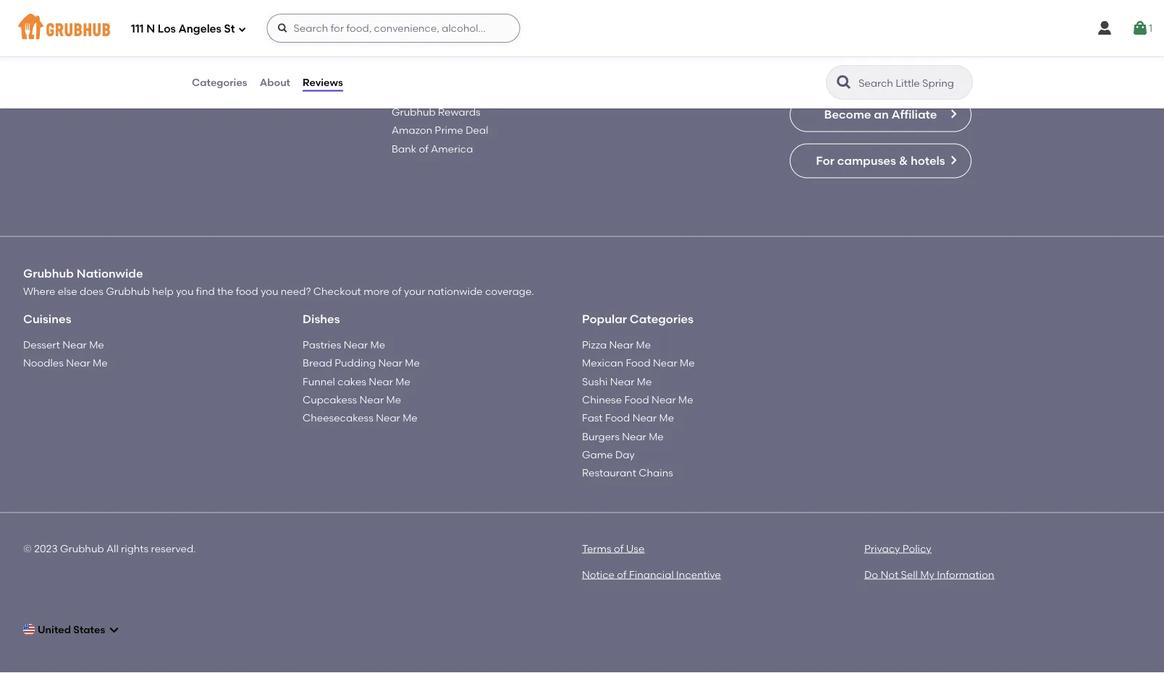 Task type: vqa. For each thing, say whether or not it's contained in the screenshot.
auntie anne's delivery in golden, co
no



Task type: describe. For each thing, give the bounding box(es) containing it.
terms of use link
[[582, 543, 645, 555]]

grubhub for rewards
[[392, 106, 436, 118]]

for for for campuses & hotels
[[816, 154, 834, 168]]

1 horizontal spatial categories
[[630, 312, 694, 326]]

grubhub for nationwide
[[23, 266, 74, 281]]

checkout
[[313, 286, 361, 298]]

grubhub guarantee help catering
[[392, 14, 492, 63]]

popular
[[582, 312, 627, 326]]

sushi near me link
[[582, 376, 652, 388]]

does
[[80, 286, 103, 298]]

become an affiliate link
[[790, 97, 971, 132]]

day
[[615, 449, 635, 461]]

guarantee
[[438, 14, 492, 27]]

for corporate accounts link
[[790, 51, 971, 86]]

restaurant
[[582, 467, 636, 480]]

reserved.
[[151, 543, 196, 555]]

affiliate
[[892, 107, 937, 122]]

become an affiliate
[[824, 107, 937, 122]]

game
[[582, 449, 613, 461]]

1 you from the left
[[176, 286, 194, 298]]

bread
[[303, 357, 332, 370]]

bank of america link
[[392, 143, 473, 155]]

of left use
[[614, 543, 624, 555]]

terms
[[582, 543, 611, 555]]

help
[[152, 286, 174, 298]]

grubhub for guarantee
[[392, 14, 436, 27]]

use
[[626, 543, 645, 555]]

incentive
[[676, 569, 721, 581]]

restaurant chains link
[[582, 467, 673, 480]]

states
[[73, 624, 105, 637]]

pizza near me link
[[582, 339, 651, 351]]

catering
[[392, 51, 435, 63]]

united states
[[38, 624, 105, 637]]

pizza near me mexican food near me sushi near me chinese food near me fast food near me burgers near me game day restaurant chains
[[582, 339, 695, 480]]

svg image inside 1 button
[[1131, 20, 1149, 37]]

los
[[158, 23, 176, 36]]

noodles near me link
[[23, 357, 108, 370]]

bank
[[392, 143, 416, 155]]

angeles
[[178, 23, 221, 36]]

Search Little Spring search field
[[857, 76, 968, 90]]

sushi
[[582, 376, 608, 388]]

financial
[[629, 569, 674, 581]]

1 button
[[1131, 15, 1152, 41]]

of right notice
[[617, 569, 627, 581]]

deal
[[466, 124, 488, 137]]

grubhub left the all
[[60, 543, 104, 555]]

for campuses & hotels
[[816, 154, 945, 168]]

pizza
[[582, 339, 607, 351]]

news link
[[193, 51, 219, 63]]

careers investor relations news
[[193, 14, 276, 63]]

amazon
[[392, 124, 432, 137]]

investor relations link
[[193, 33, 276, 45]]

for corporate accounts
[[813, 61, 948, 75]]

noodles
[[23, 357, 64, 370]]

burgers near me link
[[582, 431, 664, 443]]

right image for become an affiliate
[[948, 108, 959, 120]]

an
[[874, 107, 889, 122]]

st
[[224, 23, 235, 36]]

111
[[131, 23, 144, 36]]

help link
[[392, 33, 414, 45]]

n
[[146, 23, 155, 36]]

2023
[[34, 543, 58, 555]]

grubhub guarantee link
[[392, 14, 492, 27]]

become
[[824, 107, 871, 122]]

categories inside button
[[192, 76, 247, 89]]

pudding
[[335, 357, 376, 370]]

chinese
[[582, 394, 622, 406]]

pastries near me link
[[303, 339, 385, 351]]

cheesecakess near me link
[[303, 412, 418, 425]]

cheesecakess
[[303, 412, 373, 425]]

campuses
[[837, 154, 896, 168]]

2 vertical spatial food
[[605, 412, 630, 425]]

© 2023 grubhub all rights reserved.
[[23, 543, 196, 555]]

united states button
[[23, 617, 120, 643]]

all
[[106, 543, 119, 555]]

dessert near me link
[[23, 339, 104, 351]]

do not sell my information
[[864, 569, 994, 581]]

1 horizontal spatial svg image
[[238, 25, 246, 34]]

find
[[196, 286, 215, 298]]

privacy
[[864, 543, 900, 555]]

hotels
[[911, 154, 945, 168]]

mexican food near me link
[[582, 357, 695, 370]]

notice of financial incentive
[[582, 569, 721, 581]]

main navigation navigation
[[0, 0, 1164, 56]]



Task type: locate. For each thing, give the bounding box(es) containing it.
cakes
[[338, 376, 366, 388]]

coverage.
[[485, 286, 534, 298]]

grubhub up where
[[23, 266, 74, 281]]

2 you from the left
[[261, 286, 278, 298]]

0 vertical spatial right image
[[948, 108, 959, 120]]

right image inside become an affiliate link
[[948, 108, 959, 120]]

need?
[[281, 286, 311, 298]]

game day link
[[582, 449, 635, 461]]

policy
[[903, 543, 931, 555]]

svg image left 1 button
[[1096, 20, 1113, 37]]

privacy policy
[[864, 543, 931, 555]]

relations
[[234, 33, 276, 45]]

corporate
[[834, 61, 892, 75]]

right image inside 'for campuses & hotels' link
[[948, 155, 959, 166]]

for left search icon
[[813, 61, 832, 75]]

grubhub down 'nationwide'
[[106, 286, 150, 298]]

0 vertical spatial categories
[[192, 76, 247, 89]]

careers link
[[193, 14, 232, 27]]

food up burgers near me "link"
[[605, 412, 630, 425]]

right image right hotels
[[948, 155, 959, 166]]

nationwide
[[77, 266, 143, 281]]

of inside grubhub rewards amazon prime deal bank of america
[[419, 143, 429, 155]]

bread pudding near me link
[[303, 357, 420, 370]]

chains
[[639, 467, 673, 480]]

right image right affiliate
[[948, 108, 959, 120]]

cupcakess
[[303, 394, 357, 406]]

fast food near me link
[[582, 412, 674, 425]]

careers
[[193, 14, 232, 27]]

nationwide
[[428, 286, 483, 298]]

terms of use
[[582, 543, 645, 555]]

cuisines
[[23, 312, 71, 326]]

food up sushi near me link
[[626, 357, 651, 370]]

sell
[[901, 569, 918, 581]]

popular categories
[[582, 312, 694, 326]]

2 right image from the top
[[948, 155, 959, 166]]

amazon prime deal link
[[392, 124, 488, 137]]

1 vertical spatial right image
[[948, 155, 959, 166]]

1 right image from the top
[[948, 108, 959, 120]]

near
[[62, 339, 87, 351], [344, 339, 368, 351], [609, 339, 634, 351], [66, 357, 90, 370], [378, 357, 402, 370], [653, 357, 677, 370], [369, 376, 393, 388], [610, 376, 634, 388], [359, 394, 384, 406], [652, 394, 676, 406], [376, 412, 400, 425], [632, 412, 657, 425], [622, 431, 646, 443]]

grubhub inside grubhub guarantee help catering
[[392, 14, 436, 27]]

food
[[236, 286, 258, 298]]

you right food
[[261, 286, 278, 298]]

me
[[89, 339, 104, 351], [370, 339, 385, 351], [636, 339, 651, 351], [93, 357, 108, 370], [405, 357, 420, 370], [680, 357, 695, 370], [395, 376, 410, 388], [637, 376, 652, 388], [386, 394, 401, 406], [678, 394, 693, 406], [403, 412, 418, 425], [659, 412, 674, 425], [649, 431, 664, 443]]

0 horizontal spatial svg image
[[108, 625, 120, 636]]

right image for for campuses & hotels
[[948, 155, 959, 166]]

about
[[260, 76, 290, 89]]

right image
[[948, 108, 959, 120], [948, 155, 959, 166]]

1 horizontal spatial you
[[261, 286, 278, 298]]

Search for food, convenience, alcohol... search field
[[267, 14, 520, 43]]

for left campuses
[[816, 154, 834, 168]]

grubhub rewards link
[[392, 106, 480, 118]]

search icon image
[[835, 74, 853, 91]]

prime
[[435, 124, 463, 137]]

svg image inside united states button
[[108, 625, 120, 636]]

cupcakess near me link
[[303, 394, 401, 406]]

svg image right relations at the top of the page
[[277, 22, 288, 34]]

fast
[[582, 412, 603, 425]]

1 vertical spatial for
[[816, 154, 834, 168]]

information
[[937, 569, 994, 581]]

do
[[864, 569, 878, 581]]

more
[[364, 286, 389, 298]]

not
[[881, 569, 899, 581]]

food up fast food near me link
[[624, 394, 649, 406]]

©
[[23, 543, 32, 555]]

dishes
[[303, 312, 340, 326]]

investor
[[193, 33, 231, 45]]

for for for corporate accounts
[[813, 61, 832, 75]]

you
[[176, 286, 194, 298], [261, 286, 278, 298]]

rights
[[121, 543, 149, 555]]

0 vertical spatial for
[[813, 61, 832, 75]]

food
[[626, 357, 651, 370], [624, 394, 649, 406], [605, 412, 630, 425]]

categories button
[[191, 56, 248, 109]]

0 horizontal spatial you
[[176, 286, 194, 298]]

of right bank on the top
[[419, 143, 429, 155]]

dessert
[[23, 339, 60, 351]]

0 horizontal spatial categories
[[192, 76, 247, 89]]

pastries near me bread pudding near me funnel cakes near me cupcakess near me cheesecakess near me
[[303, 339, 420, 425]]

reviews button
[[302, 56, 344, 109]]

grubhub up amazon on the left top of page
[[392, 106, 436, 118]]

grubhub inside grubhub rewards amazon prime deal bank of america
[[392, 106, 436, 118]]

about button
[[259, 56, 291, 109]]

categories down "news" link
[[192, 76, 247, 89]]

mexican
[[582, 357, 623, 370]]

categories up mexican food near me link at bottom
[[630, 312, 694, 326]]

categories
[[192, 76, 247, 89], [630, 312, 694, 326]]

1 horizontal spatial svg image
[[1096, 20, 1113, 37]]

the
[[217, 286, 233, 298]]

svg image
[[1096, 20, 1113, 37], [277, 22, 288, 34]]

where
[[23, 286, 55, 298]]

111 n los angeles st
[[131, 23, 235, 36]]

funnel cakes near me link
[[303, 376, 410, 388]]

help
[[392, 33, 414, 45]]

catering link
[[392, 51, 435, 63]]

0 vertical spatial food
[[626, 357, 651, 370]]

chinese food near me link
[[582, 394, 693, 406]]

accounts
[[895, 61, 948, 75]]

grubhub
[[392, 14, 436, 27], [392, 106, 436, 118], [23, 266, 74, 281], [106, 286, 150, 298], [60, 543, 104, 555]]

&
[[899, 154, 908, 168]]

else
[[58, 286, 77, 298]]

of inside grubhub nationwide where else does grubhub help you find the food you need? checkout more of your nationwide coverage.
[[392, 286, 402, 298]]

grubhub up help link
[[392, 14, 436, 27]]

language select image
[[23, 625, 35, 636]]

2 horizontal spatial svg image
[[1131, 20, 1149, 37]]

1
[[1149, 22, 1152, 34]]

you left find
[[176, 286, 194, 298]]

of
[[419, 143, 429, 155], [392, 286, 402, 298], [614, 543, 624, 555], [617, 569, 627, 581]]

0 horizontal spatial svg image
[[277, 22, 288, 34]]

of left your
[[392, 286, 402, 298]]

my
[[920, 569, 934, 581]]

reviews
[[303, 76, 343, 89]]

for
[[813, 61, 832, 75], [816, 154, 834, 168]]

1 vertical spatial food
[[624, 394, 649, 406]]

1 vertical spatial categories
[[630, 312, 694, 326]]

dessert near me noodles near me
[[23, 339, 108, 370]]

svg image
[[1131, 20, 1149, 37], [238, 25, 246, 34], [108, 625, 120, 636]]

privacy policy link
[[864, 543, 931, 555]]



